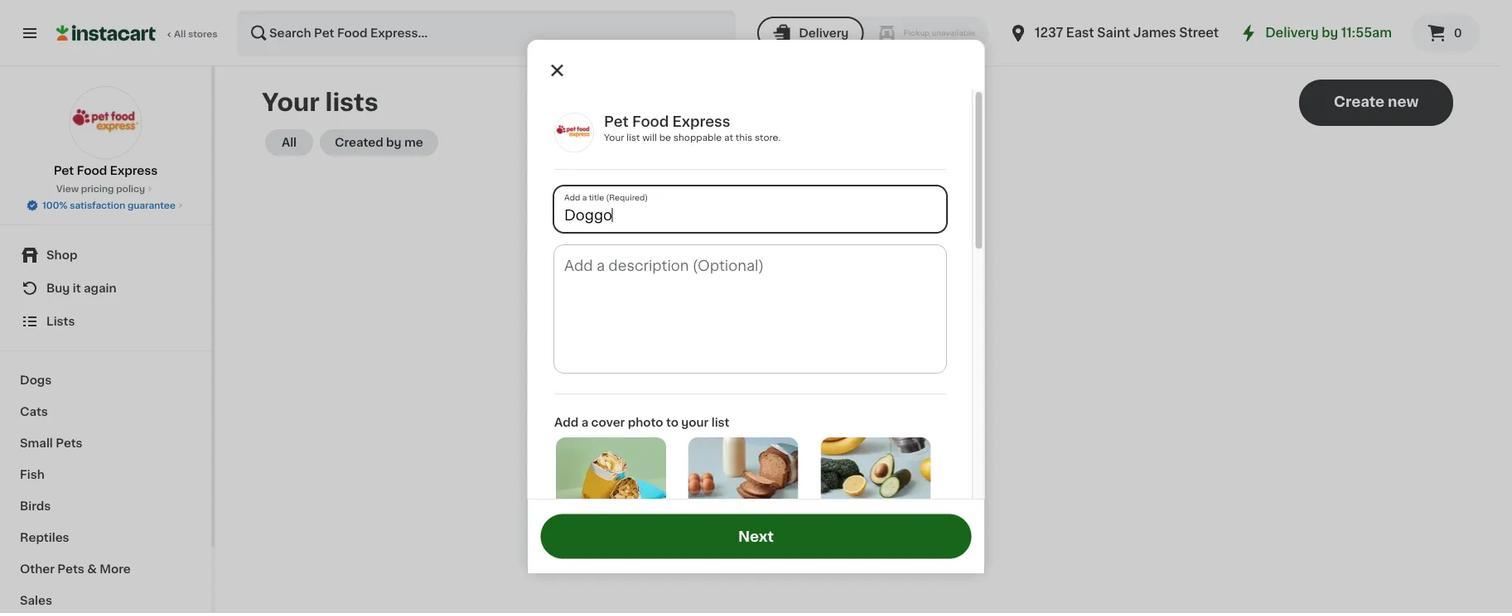 Task type: locate. For each thing, give the bounding box(es) containing it.
james
[[1133, 27, 1176, 39]]

1 horizontal spatial by
[[1322, 27, 1338, 39]]

will
[[642, 133, 657, 142], [852, 362, 871, 374]]

two bags of chips open. image
[[556, 438, 666, 517]]

me
[[404, 137, 423, 148]]

lists
[[46, 316, 75, 327], [757, 362, 784, 374]]

be left saved at the bottom of page
[[874, 362, 889, 374]]

food inside pet food express your list will be shoppable at this store.
[[632, 115, 669, 129]]

pet food express logo image
[[69, 86, 142, 159], [554, 113, 594, 152]]

1 horizontal spatial all
[[282, 137, 297, 148]]

0 horizontal spatial delivery
[[799, 27, 849, 39]]

0 horizontal spatial express
[[110, 165, 158, 177]]

will right create
[[852, 362, 871, 374]]

pet food express link
[[54, 86, 158, 179]]

all for all
[[282, 137, 297, 148]]

saved
[[892, 362, 927, 374]]

street
[[1179, 27, 1219, 39]]

by left 11:55am
[[1322, 27, 1338, 39]]

your inside pet food express your list will be shoppable at this store.
[[604, 133, 624, 142]]

lists down buy
[[46, 316, 75, 327]]

0 vertical spatial all
[[174, 29, 186, 39]]

all
[[174, 29, 186, 39], [282, 137, 297, 148]]

by for delivery
[[1322, 27, 1338, 39]]

0 horizontal spatial pet
[[54, 165, 74, 177]]

here.
[[930, 362, 959, 374]]

express up shoppable
[[672, 115, 730, 129]]

satisfaction
[[70, 201, 125, 210]]

0 vertical spatial pets
[[56, 438, 83, 449]]

0 vertical spatial be
[[659, 133, 671, 142]]

100% satisfaction guarantee
[[42, 201, 176, 210]]

1237
[[1035, 27, 1063, 39]]

small pets link
[[10, 428, 201, 459]]

your lists
[[262, 91, 378, 114]]

1 horizontal spatial lists
[[757, 362, 784, 374]]

1 horizontal spatial pet food express logo image
[[554, 113, 594, 152]]

dogs
[[20, 375, 52, 386]]

0 vertical spatial by
[[1322, 27, 1338, 39]]

express up policy
[[110, 165, 158, 177]]

food for pet food express
[[77, 165, 107, 177]]

0 vertical spatial pet
[[604, 115, 628, 129]]

pet food express
[[54, 165, 158, 177]]

shop link
[[10, 239, 201, 272]]

fish link
[[10, 459, 201, 491]]

0 vertical spatial express
[[672, 115, 730, 129]]

by
[[1322, 27, 1338, 39], [386, 137, 402, 148]]

delivery inside delivery by 11:55am link
[[1265, 27, 1319, 39]]

1 horizontal spatial express
[[672, 115, 730, 129]]

1 vertical spatial be
[[874, 362, 889, 374]]

all down your lists
[[282, 137, 297, 148]]

buy it again link
[[10, 272, 201, 305]]

0 horizontal spatial food
[[77, 165, 107, 177]]

delivery for delivery
[[799, 27, 849, 39]]

new
[[1388, 95, 1419, 109]]

lists left you
[[757, 362, 784, 374]]

be left shoppable
[[659, 133, 671, 142]]

1 vertical spatial by
[[386, 137, 402, 148]]

your
[[262, 91, 320, 114], [604, 133, 624, 142]]

list
[[626, 133, 640, 142], [711, 417, 729, 428]]

delivery button
[[758, 17, 864, 50]]

fish
[[20, 469, 45, 481]]

add a cover photo to your list
[[554, 417, 729, 428]]

1 horizontal spatial pet
[[604, 115, 628, 129]]

be
[[659, 133, 671, 142], [874, 362, 889, 374]]

1237 east saint james street
[[1035, 27, 1219, 39]]

pets left & at the left of the page
[[57, 563, 84, 575]]

1 horizontal spatial your
[[604, 133, 624, 142]]

0 horizontal spatial by
[[386, 137, 402, 148]]

1 horizontal spatial delivery
[[1265, 27, 1319, 39]]

pets for small
[[56, 438, 83, 449]]

lists for lists
[[46, 316, 75, 327]]

create
[[812, 362, 850, 374]]

0 vertical spatial lists
[[46, 316, 75, 327]]

pet for pet food express
[[54, 165, 74, 177]]

0 vertical spatial will
[[642, 133, 657, 142]]

pets right small
[[56, 438, 83, 449]]

1 vertical spatial your
[[604, 133, 624, 142]]

will left shoppable
[[642, 133, 657, 142]]

0 horizontal spatial list
[[626, 133, 640, 142]]

pets
[[56, 438, 83, 449], [57, 563, 84, 575]]

buy
[[46, 283, 70, 294]]

cover
[[591, 417, 625, 428]]

it
[[73, 283, 81, 294]]

express
[[672, 115, 730, 129], [110, 165, 158, 177]]

express inside pet food express your list will be shoppable at this store.
[[672, 115, 730, 129]]

0 vertical spatial list
[[626, 133, 640, 142]]

add
[[554, 417, 578, 428]]

food for pet food express your list will be shoppable at this store.
[[632, 115, 669, 129]]

0 horizontal spatial all
[[174, 29, 186, 39]]

sales link
[[10, 585, 201, 613]]

Add a title (Required) text field
[[554, 186, 946, 232]]

reptiles
[[20, 532, 69, 544]]

all left stores
[[174, 29, 186, 39]]

pet inside pet food express your list will be shoppable at this store.
[[604, 115, 628, 129]]

all inside button
[[282, 137, 297, 148]]

0 horizontal spatial pet food express logo image
[[69, 86, 142, 159]]

sales
[[20, 595, 52, 607]]

0 horizontal spatial be
[[659, 133, 671, 142]]

list left shoppable
[[626, 133, 640, 142]]

food
[[632, 115, 669, 129], [77, 165, 107, 177]]

None text field
[[554, 245, 946, 373]]

delivery for delivery by 11:55am
[[1265, 27, 1319, 39]]

100%
[[42, 201, 68, 210]]

pet
[[604, 115, 628, 129], [54, 165, 74, 177]]

instacart logo image
[[56, 23, 156, 43]]

1 vertical spatial lists
[[757, 362, 784, 374]]

a table with people sitting around it with nachos and cheese, guacamole, and mixed chips. image
[[688, 527, 798, 607]]

express inside pet food express link
[[110, 165, 158, 177]]

list right your
[[711, 417, 729, 428]]

1 vertical spatial all
[[282, 137, 297, 148]]

next button
[[541, 514, 972, 559]]

0 horizontal spatial lists
[[46, 316, 75, 327]]

create new button
[[1299, 80, 1453, 126]]

1 vertical spatial will
[[852, 362, 871, 374]]

small pets
[[20, 438, 83, 449]]

store.
[[754, 133, 780, 142]]

delivery by 11:55am
[[1265, 27, 1392, 39]]

0 horizontal spatial your
[[262, 91, 320, 114]]

again
[[84, 283, 117, 294]]

1 vertical spatial list
[[711, 417, 729, 428]]

lists you create will be saved here.
[[757, 362, 959, 374]]

by left me
[[386, 137, 402, 148]]

1 vertical spatial express
[[110, 165, 158, 177]]

east
[[1066, 27, 1094, 39]]

by inside 'button'
[[386, 137, 402, 148]]

0 horizontal spatial will
[[642, 133, 657, 142]]

1 vertical spatial food
[[77, 165, 107, 177]]

0 vertical spatial food
[[632, 115, 669, 129]]

delivery
[[1265, 27, 1319, 39], [799, 27, 849, 39]]

1 horizontal spatial food
[[632, 115, 669, 129]]

delivery inside delivery button
[[799, 27, 849, 39]]

your
[[681, 417, 708, 428]]

list_add_items dialog
[[527, 40, 985, 613]]

other pets & more link
[[10, 554, 201, 585]]

None search field
[[237, 10, 736, 56]]

1 vertical spatial pets
[[57, 563, 84, 575]]

you
[[787, 362, 809, 374]]

1 vertical spatial pet
[[54, 165, 74, 177]]

birds
[[20, 501, 51, 512]]

shop
[[46, 249, 77, 261]]

view
[[56, 184, 79, 193]]



Task type: describe. For each thing, give the bounding box(es) containing it.
1 horizontal spatial be
[[874, 362, 889, 374]]

lists link
[[10, 305, 201, 338]]

at
[[724, 133, 733, 142]]

all stores
[[174, 29, 218, 39]]

saint
[[1097, 27, 1130, 39]]

all for all stores
[[174, 29, 186, 39]]

delivery by 11:55am link
[[1239, 23, 1392, 43]]

be inside pet food express your list will be shoppable at this store.
[[659, 133, 671, 142]]

more
[[100, 563, 131, 575]]

100% satisfaction guarantee button
[[26, 196, 186, 212]]

&
[[87, 563, 97, 575]]

stores
[[188, 29, 218, 39]]

created by me
[[335, 137, 423, 148]]

buy it again
[[46, 283, 117, 294]]

0 button
[[1412, 13, 1480, 53]]

1 horizontal spatial will
[[852, 362, 871, 374]]

created
[[335, 137, 383, 148]]

next
[[738, 530, 774, 544]]

lists
[[325, 91, 378, 114]]

0 vertical spatial your
[[262, 91, 320, 114]]

dogs link
[[10, 365, 201, 396]]

create
[[1334, 95, 1385, 109]]

birds link
[[10, 491, 201, 522]]

service type group
[[758, 17, 989, 50]]

pet food express logo image inside pet food express link
[[69, 86, 142, 159]]

create new
[[1334, 95, 1419, 109]]

to
[[666, 417, 678, 428]]

cats link
[[10, 396, 201, 428]]

view pricing policy
[[56, 184, 145, 193]]

a carton of 6 eggs, an open loaf of bread, and a small bottle of milk. image
[[688, 438, 798, 517]]

this
[[735, 133, 752, 142]]

1237 east saint james street button
[[1009, 10, 1219, 56]]

cotton pads, ointment, cream, and bottle of liquid. image
[[820, 527, 930, 607]]

pets for other
[[57, 563, 84, 575]]

cats
[[20, 406, 48, 418]]

reptiles link
[[10, 522, 201, 554]]

policy
[[116, 184, 145, 193]]

express for pet food express your list will be shoppable at this store.
[[672, 115, 730, 129]]

small
[[20, 438, 53, 449]]

other pets & more
[[20, 563, 131, 575]]

shoppable
[[673, 133, 722, 142]]

all stores link
[[56, 10, 219, 56]]

0
[[1454, 27, 1462, 39]]

photo
[[627, 417, 663, 428]]

other
[[20, 563, 55, 575]]

a bunch of kale, a sliced lemon, a half of an avocado, a cucumber, a bunch of bananas, and a blender. image
[[820, 438, 930, 517]]

will inside pet food express your list will be shoppable at this store.
[[642, 133, 657, 142]]

pricing
[[81, 184, 114, 193]]

guarantee
[[128, 201, 176, 210]]

by for created
[[386, 137, 402, 148]]

11:55am
[[1341, 27, 1392, 39]]

1 horizontal spatial list
[[711, 417, 729, 428]]

express for pet food express
[[110, 165, 158, 177]]

pet food express logo image inside list_add_items dialog
[[554, 113, 594, 152]]

a
[[581, 417, 588, 428]]

bowl of nachos covered in cheese. image
[[556, 527, 666, 607]]

pet food express your list will be shoppable at this store.
[[604, 115, 780, 142]]

list inside pet food express your list will be shoppable at this store.
[[626, 133, 640, 142]]

view pricing policy link
[[56, 182, 155, 196]]

pet for pet food express your list will be shoppable at this store.
[[604, 115, 628, 129]]

lists for lists you create will be saved here.
[[757, 362, 784, 374]]

created by me button
[[320, 129, 438, 156]]

all button
[[265, 129, 313, 156]]



Task type: vqa. For each thing, say whether or not it's contained in the screenshot.
'Pickup at 100 Farm View' popup button
no



